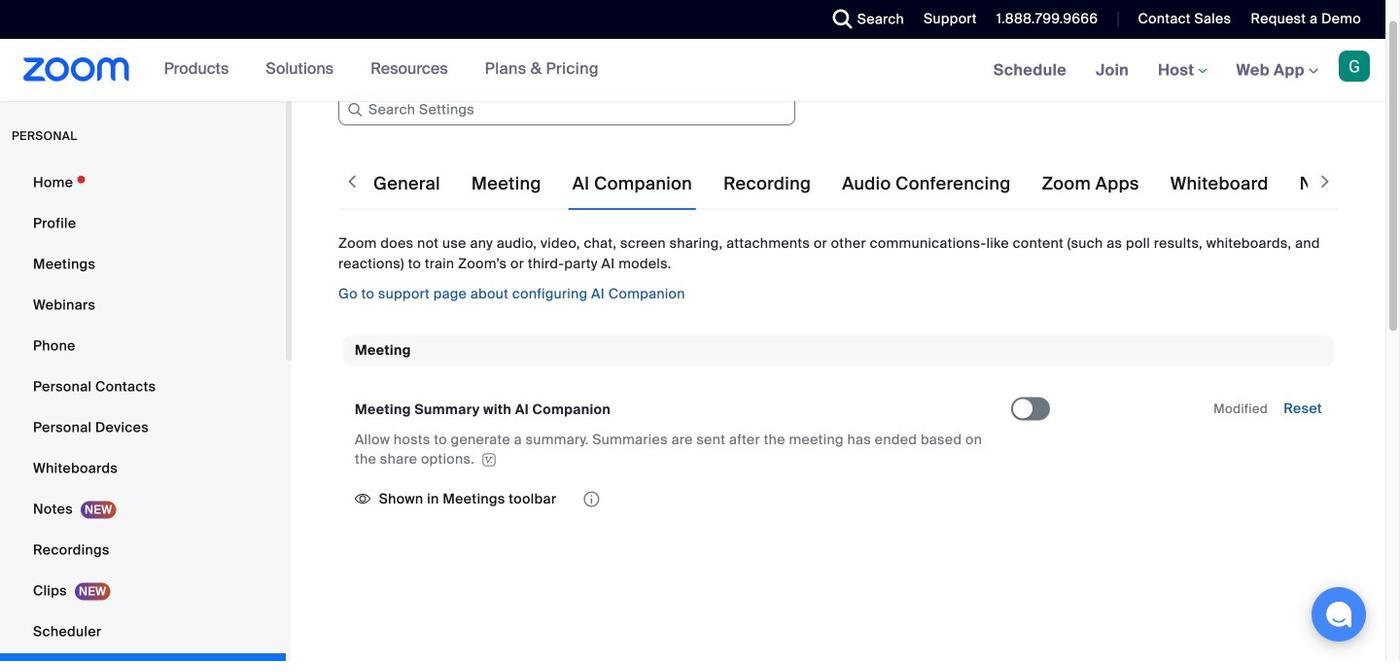 Task type: describe. For each thing, give the bounding box(es) containing it.
support version for meeting summary with ai companion image
[[479, 453, 499, 467]]

personal menu menu
[[0, 163, 286, 661]]

tabs of my account settings page tab list
[[370, 157, 1400, 211]]

1 application from the top
[[355, 430, 994, 469]]

profile picture image
[[1339, 51, 1370, 82]]

2 application from the top
[[355, 485, 1011, 514]]

product information navigation
[[149, 39, 613, 101]]

zoom logo image
[[23, 57, 130, 82]]



Task type: locate. For each thing, give the bounding box(es) containing it.
open chat image
[[1325, 601, 1353, 628]]

scroll left image
[[342, 172, 362, 192]]

0 vertical spatial application
[[355, 430, 994, 469]]

banner
[[0, 39, 1386, 103]]

meetings navigation
[[979, 39, 1386, 103]]

learn more about shown in meetings toolbar image
[[582, 492, 601, 506]]

Search Settings text field
[[338, 94, 795, 125]]

scroll right image
[[1316, 172, 1335, 192]]

meeting element
[[343, 335, 1334, 537]]

application
[[355, 430, 994, 469], [355, 485, 1011, 514]]

1 vertical spatial application
[[355, 485, 1011, 514]]



